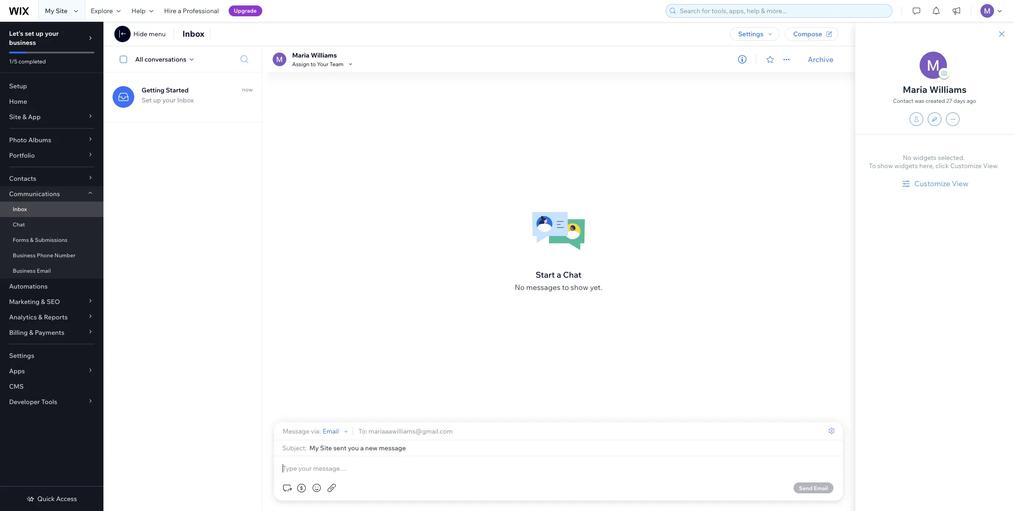 Task type: describe. For each thing, give the bounding box(es) containing it.
home
[[9, 98, 27, 106]]

access
[[56, 496, 77, 504]]

days
[[954, 98, 966, 104]]

to inside button
[[311, 61, 316, 67]]

business for business phone number
[[13, 252, 36, 259]]

click
[[936, 162, 949, 170]]

sidebar element
[[0, 22, 103, 512]]

automations
[[9, 283, 48, 291]]

show inside start a chat no messages to show yet.
[[571, 283, 589, 292]]

site inside popup button
[[9, 113, 21, 121]]

assign to your team button
[[292, 60, 355, 68]]

cms link
[[0, 379, 103, 395]]

seo
[[47, 298, 60, 306]]

photo albums button
[[0, 133, 103, 148]]

customize inside button
[[915, 179, 951, 188]]

send email button
[[794, 483, 834, 494]]

here,
[[920, 162, 934, 170]]

customize view
[[915, 179, 969, 188]]

to: mariaaawilliams@gmail.com
[[359, 428, 453, 436]]

your
[[317, 61, 329, 67]]

mariaaawilliams@gmail.com
[[369, 428, 453, 436]]

a for professional
[[178, 7, 181, 15]]

archive
[[808, 55, 834, 64]]

completed
[[19, 58, 46, 65]]

billing & payments
[[9, 329, 64, 337]]

analytics & reports
[[9, 314, 68, 322]]

developer
[[9, 398, 40, 407]]

widgets left here,
[[895, 162, 918, 170]]

1 vertical spatial inbox
[[177, 96, 194, 104]]

developer tools
[[9, 398, 57, 407]]

developer tools button
[[0, 395, 103, 410]]

getting started image
[[113, 86, 134, 108]]

analytics
[[9, 314, 37, 322]]

& for forms
[[30, 237, 34, 244]]

& for analytics
[[38, 314, 42, 322]]

settings button
[[730, 27, 780, 41]]

maria williams image
[[273, 52, 286, 66]]

contacts button
[[0, 171, 103, 187]]

quick access button
[[26, 496, 77, 504]]

1 horizontal spatial site
[[56, 7, 68, 15]]

home link
[[0, 94, 103, 109]]

set
[[25, 30, 34, 38]]

tools
[[41, 398, 57, 407]]

widgets left selected.
[[913, 154, 937, 162]]

message via:
[[283, 428, 321, 436]]

submissions
[[35, 237, 68, 244]]

yet.
[[590, 283, 603, 292]]

contact
[[893, 98, 914, 104]]

assign
[[292, 61, 309, 67]]

show inside the no widgets selected. to show widgets here, click customize view.
[[878, 162, 893, 170]]

view.
[[983, 162, 999, 170]]

team
[[330, 61, 344, 67]]

upgrade button
[[229, 5, 262, 16]]

email for business email
[[37, 268, 51, 275]]

maria williams contact was created 27 days ago
[[893, 84, 977, 104]]

0 vertical spatial inbox
[[183, 29, 204, 39]]

up inside let's set up your business
[[36, 30, 44, 38]]

set up your inbox
[[142, 96, 194, 104]]

business for business email
[[13, 268, 36, 275]]

my
[[45, 7, 54, 15]]

was
[[915, 98, 925, 104]]

communications button
[[0, 187, 103, 202]]

email button
[[323, 428, 350, 436]]

ago
[[967, 98, 977, 104]]

1 horizontal spatial your
[[162, 96, 176, 104]]

& for marketing
[[41, 298, 45, 306]]

forms & submissions link
[[0, 233, 103, 248]]

chat inside start a chat no messages to show yet.
[[563, 270, 582, 280]]

subject:
[[282, 445, 307, 453]]

let's
[[9, 30, 23, 38]]

start
[[536, 270, 555, 280]]

chat inside sidebar element
[[13, 221, 25, 228]]

quick access
[[37, 496, 77, 504]]

help button
[[126, 0, 159, 22]]

hide
[[133, 30, 147, 38]]

customize view button
[[901, 178, 969, 189]]

archive link
[[808, 55, 834, 64]]

analytics & reports button
[[0, 310, 103, 325]]

williams for maria williams contact was created 27 days ago
[[930, 84, 967, 95]]

getting
[[142, 86, 164, 94]]

upgrade
[[234, 7, 257, 14]]

no inside start a chat no messages to show yet.
[[515, 283, 525, 292]]

settings link
[[0, 349, 103, 364]]

portfolio
[[9, 152, 35, 160]]

forms & submissions
[[13, 237, 68, 244]]

site & app
[[9, 113, 41, 121]]

business phone number
[[13, 252, 75, 259]]

emojis image
[[311, 483, 322, 494]]

my site
[[45, 7, 68, 15]]

maria williams image
[[920, 52, 947, 79]]

app
[[28, 113, 41, 121]]

hire
[[164, 7, 176, 15]]

no inside the no widgets selected. to show widgets here, click customize view.
[[903, 154, 912, 162]]

contacts
[[9, 175, 36, 183]]

assign to your team
[[292, 61, 344, 67]]

files image
[[326, 483, 337, 494]]

setup link
[[0, 79, 103, 94]]



Task type: vqa. For each thing, say whether or not it's contained in the screenshot.
your within the Let's set up your business
yes



Task type: locate. For each thing, give the bounding box(es) containing it.
payments
[[35, 329, 64, 337]]

& for site
[[22, 113, 27, 121]]

maria up was
[[903, 84, 928, 95]]

1/5 completed
[[9, 58, 46, 65]]

customize inside the no widgets selected. to show widgets here, click customize view.
[[951, 162, 982, 170]]

no
[[903, 154, 912, 162], [515, 283, 525, 292]]

up right set
[[153, 96, 161, 104]]

number
[[54, 252, 75, 259]]

a inside start a chat no messages to show yet.
[[557, 270, 561, 280]]

1 horizontal spatial to
[[562, 283, 569, 292]]

a for chat
[[557, 270, 561, 280]]

williams for maria williams
[[311, 51, 337, 59]]

27
[[947, 98, 953, 104]]

view
[[952, 179, 969, 188]]

site down home
[[9, 113, 21, 121]]

message
[[283, 428, 310, 436]]

show
[[878, 162, 893, 170], [571, 283, 589, 292]]

messages
[[526, 283, 561, 292]]

send email
[[799, 485, 828, 492]]

chat up forms
[[13, 221, 25, 228]]

2 vertical spatial inbox
[[13, 206, 27, 213]]

business up automations
[[13, 268, 36, 275]]

business
[[13, 252, 36, 259], [13, 268, 36, 275]]

saved replies image
[[281, 483, 292, 494]]

business down forms
[[13, 252, 36, 259]]

forms
[[13, 237, 29, 244]]

hide menu button
[[114, 26, 166, 42], [133, 30, 166, 38]]

1 vertical spatial maria
[[903, 84, 928, 95]]

1 vertical spatial to
[[562, 283, 569, 292]]

apps button
[[0, 364, 103, 379]]

to right messages
[[562, 283, 569, 292]]

business
[[9, 39, 36, 47]]

all conversations
[[135, 55, 186, 63]]

email for send email
[[814, 485, 828, 492]]

0 vertical spatial chat
[[13, 221, 25, 228]]

let's set up your business
[[9, 30, 59, 47]]

0 horizontal spatial williams
[[311, 51, 337, 59]]

phone
[[37, 252, 53, 259]]

0 horizontal spatial no
[[515, 283, 525, 292]]

0 vertical spatial customize
[[951, 162, 982, 170]]

quick
[[37, 496, 55, 504]]

explore
[[91, 7, 113, 15]]

1 horizontal spatial a
[[557, 270, 561, 280]]

williams
[[311, 51, 337, 59], [930, 84, 967, 95]]

communications
[[9, 190, 60, 198]]

show left yet.
[[571, 283, 589, 292]]

1 vertical spatial customize
[[915, 179, 951, 188]]

1 business from the top
[[13, 252, 36, 259]]

inbox down communications
[[13, 206, 27, 213]]

& left reports
[[38, 314, 42, 322]]

business inside "link"
[[13, 268, 36, 275]]

started
[[166, 86, 189, 94]]

billing
[[9, 329, 28, 337]]

1 vertical spatial up
[[153, 96, 161, 104]]

conversations
[[145, 55, 186, 63]]

0 vertical spatial settings
[[738, 30, 764, 38]]

automations link
[[0, 279, 103, 295]]

business phone number link
[[0, 248, 103, 264]]

1 vertical spatial no
[[515, 283, 525, 292]]

a inside 'link'
[[178, 7, 181, 15]]

0 vertical spatial up
[[36, 30, 44, 38]]

0 horizontal spatial chat
[[13, 221, 25, 228]]

0 vertical spatial williams
[[311, 51, 337, 59]]

1 vertical spatial williams
[[930, 84, 967, 95]]

settings up the apps
[[9, 352, 34, 360]]

maria inside maria williams contact was created 27 days ago
[[903, 84, 928, 95]]

inbox down started
[[177, 96, 194, 104]]

0 vertical spatial your
[[45, 30, 59, 38]]

up right set at the left of the page
[[36, 30, 44, 38]]

1 vertical spatial your
[[162, 96, 176, 104]]

& left the app
[[22, 113, 27, 121]]

0 horizontal spatial your
[[45, 30, 59, 38]]

2 vertical spatial email
[[814, 485, 828, 492]]

0 horizontal spatial up
[[36, 30, 44, 38]]

compose button
[[785, 27, 839, 41]]

0 vertical spatial a
[[178, 7, 181, 15]]

via:
[[311, 428, 321, 436]]

to inside start a chat no messages to show yet.
[[562, 283, 569, 292]]

to
[[869, 162, 876, 170]]

None field
[[310, 445, 836, 453]]

1 vertical spatial email
[[323, 428, 339, 436]]

a right hire
[[178, 7, 181, 15]]

hide menu button down help
[[114, 26, 166, 42]]

customize up view at the right top
[[951, 162, 982, 170]]

1 horizontal spatial maria
[[903, 84, 928, 95]]

site right the my
[[56, 7, 68, 15]]

no left messages
[[515, 283, 525, 292]]

maria up assign
[[292, 51, 310, 59]]

0 horizontal spatial site
[[9, 113, 21, 121]]

hide menu
[[133, 30, 166, 38]]

1 horizontal spatial williams
[[930, 84, 967, 95]]

photo
[[9, 136, 27, 144]]

0 horizontal spatial a
[[178, 7, 181, 15]]

1 vertical spatial a
[[557, 270, 561, 280]]

1 horizontal spatial no
[[903, 154, 912, 162]]

no left here,
[[903, 154, 912, 162]]

customize
[[951, 162, 982, 170], [915, 179, 951, 188]]

1 vertical spatial site
[[9, 113, 21, 121]]

start a chat no messages to show yet.
[[515, 270, 603, 292]]

1 vertical spatial show
[[571, 283, 589, 292]]

marketing & seo button
[[0, 295, 103, 310]]

selected.
[[938, 154, 965, 162]]

1 vertical spatial business
[[13, 268, 36, 275]]

cms
[[9, 383, 24, 391]]

1 horizontal spatial show
[[878, 162, 893, 170]]

business email
[[13, 268, 51, 275]]

to down maria williams
[[311, 61, 316, 67]]

& right billing
[[29, 329, 33, 337]]

1 horizontal spatial chat
[[563, 270, 582, 280]]

1 horizontal spatial up
[[153, 96, 161, 104]]

settings for settings 'button' at the top right of the page
[[738, 30, 764, 38]]

0 horizontal spatial show
[[571, 283, 589, 292]]

compose
[[794, 30, 822, 38]]

1 horizontal spatial email
[[323, 428, 339, 436]]

email inside button
[[814, 485, 828, 492]]

to
[[311, 61, 316, 67], [562, 283, 569, 292]]

Type your message. Hit enter to submit. text field
[[281, 464, 836, 474]]

1 vertical spatial chat
[[563, 270, 582, 280]]

None checkbox
[[115, 54, 135, 65]]

now
[[242, 86, 253, 93]]

inbox
[[183, 29, 204, 39], [177, 96, 194, 104], [13, 206, 27, 213]]

site
[[56, 7, 68, 15], [9, 113, 21, 121]]

inbox inside sidebar element
[[13, 206, 27, 213]]

settings down search for tools, apps, help & more... field
[[738, 30, 764, 38]]

professional
[[183, 7, 219, 15]]

setup
[[9, 82, 27, 90]]

your inside let's set up your business
[[45, 30, 59, 38]]

0 vertical spatial maria
[[292, 51, 310, 59]]

& inside dropdown button
[[29, 329, 33, 337]]

show right to on the top right of page
[[878, 162, 893, 170]]

0 horizontal spatial to
[[311, 61, 316, 67]]

all
[[135, 55, 143, 63]]

customize down here,
[[915, 179, 951, 188]]

inbox down hire a professional 'link' at left top
[[183, 29, 204, 39]]

chat
[[13, 221, 25, 228], [563, 270, 582, 280]]

settings
[[738, 30, 764, 38], [9, 352, 34, 360]]

getting started
[[142, 86, 189, 94]]

maria for maria williams
[[292, 51, 310, 59]]

apps
[[9, 368, 25, 376]]

chat right start
[[563, 270, 582, 280]]

a
[[178, 7, 181, 15], [557, 270, 561, 280]]

0 horizontal spatial settings
[[9, 352, 34, 360]]

& left seo
[[41, 298, 45, 306]]

hide menu button down help button
[[133, 30, 166, 38]]

0 vertical spatial site
[[56, 7, 68, 15]]

0 vertical spatial business
[[13, 252, 36, 259]]

help
[[132, 7, 146, 15]]

williams inside maria williams contact was created 27 days ago
[[930, 84, 967, 95]]

your
[[45, 30, 59, 38], [162, 96, 176, 104]]

hire a professional link
[[159, 0, 224, 22]]

williams up assign to your team button
[[311, 51, 337, 59]]

1 vertical spatial settings
[[9, 352, 34, 360]]

email
[[37, 268, 51, 275], [323, 428, 339, 436], [814, 485, 828, 492]]

business email link
[[0, 264, 103, 279]]

email right via:
[[323, 428, 339, 436]]

settings inside 'link'
[[9, 352, 34, 360]]

0 vertical spatial show
[[878, 162, 893, 170]]

Search for tools, apps, help & more... field
[[677, 5, 890, 17]]

0 vertical spatial to
[[311, 61, 316, 67]]

email inside "link"
[[37, 268, 51, 275]]

chat link
[[0, 217, 103, 233]]

0 horizontal spatial maria
[[292, 51, 310, 59]]

created
[[926, 98, 945, 104]]

settings inside 'button'
[[738, 30, 764, 38]]

reports
[[44, 314, 68, 322]]

send
[[799, 485, 813, 492]]

photo albums
[[9, 136, 51, 144]]

inbox link
[[0, 202, 103, 217]]

email right send
[[814, 485, 828, 492]]

0 horizontal spatial email
[[37, 268, 51, 275]]

0 vertical spatial email
[[37, 268, 51, 275]]

billing & payments button
[[0, 325, 103, 341]]

0 vertical spatial no
[[903, 154, 912, 162]]

williams up 27 on the top right of page
[[930, 84, 967, 95]]

your right set at the left of the page
[[45, 30, 59, 38]]

maria for maria williams contact was created 27 days ago
[[903, 84, 928, 95]]

to:
[[359, 428, 367, 436]]

& right forms
[[30, 237, 34, 244]]

widgets
[[913, 154, 937, 162], [895, 162, 918, 170]]

& for billing
[[29, 329, 33, 337]]

a right start
[[557, 270, 561, 280]]

email down business phone number
[[37, 268, 51, 275]]

1 horizontal spatial settings
[[738, 30, 764, 38]]

menu
[[149, 30, 166, 38]]

settings for settings 'link'
[[9, 352, 34, 360]]

2 business from the top
[[13, 268, 36, 275]]

your down getting started in the top left of the page
[[162, 96, 176, 104]]

2 horizontal spatial email
[[814, 485, 828, 492]]



